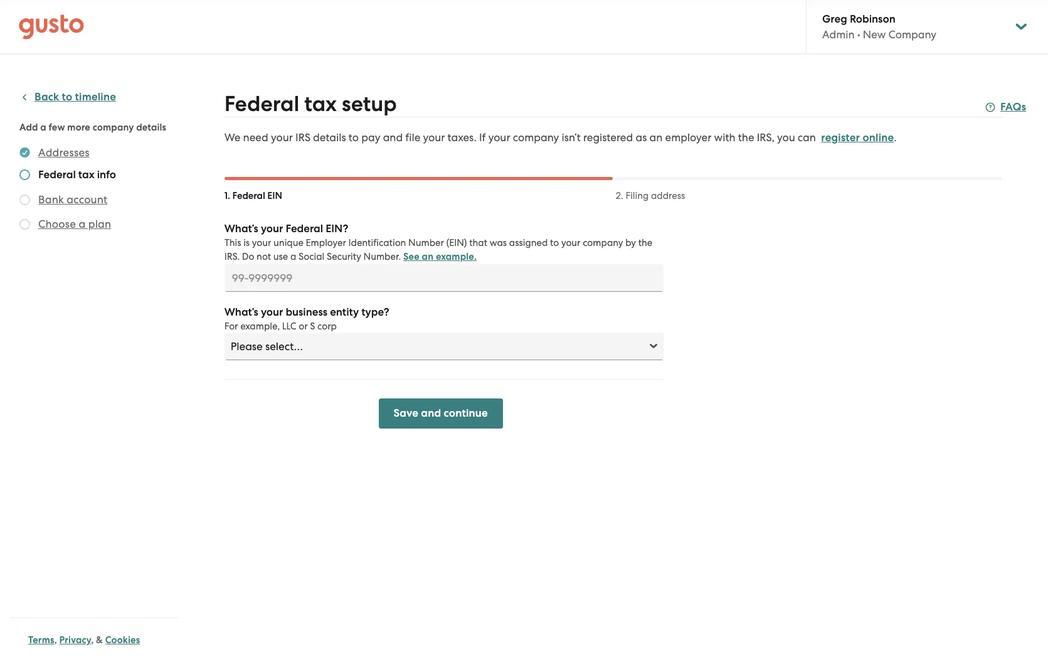 Task type: vqa. For each thing, say whether or not it's contained in the screenshot.
working
no



Task type: locate. For each thing, give the bounding box(es) containing it.
what's up is
[[224, 222, 258, 235]]

add
[[19, 122, 38, 133]]

a
[[40, 122, 46, 133], [79, 218, 86, 230], [291, 251, 296, 262]]

0 vertical spatial and
[[383, 131, 403, 144]]

what's up for
[[224, 306, 258, 319]]

1 vertical spatial tax
[[78, 168, 95, 181]]

federal inside 'list'
[[38, 168, 76, 181]]

2 horizontal spatial company
[[583, 237, 624, 249]]

add a few more company details
[[19, 122, 166, 133]]

1 , from the left
[[54, 635, 57, 646]]

and inside button
[[421, 407, 441, 420]]

a left few
[[40, 122, 46, 133]]

terms
[[28, 635, 54, 646]]

(ein)
[[447, 237, 467, 249]]

company left by
[[583, 237, 624, 249]]

tax
[[305, 91, 337, 117], [78, 168, 95, 181]]

2 vertical spatial to
[[550, 237, 559, 249]]

tax left the info
[[78, 168, 95, 181]]

1 horizontal spatial the
[[739, 131, 755, 144]]

0 vertical spatial the
[[739, 131, 755, 144]]

what's your federal ein?
[[224, 222, 349, 235]]

1 vertical spatial a
[[79, 218, 86, 230]]

taxes.
[[448, 131, 477, 144]]

we need your irs details to pay and file your taxes. if your company isn't registered as an employer with the irs, you can register online .
[[224, 131, 897, 144]]

the inside this is your unique employer identification number (ein) that was assigned to your company by the irs. do not use a social security number.
[[639, 237, 653, 249]]

federal down addresses button at the top left
[[38, 168, 76, 181]]

to right assigned
[[550, 237, 559, 249]]

what's
[[224, 222, 258, 235], [224, 306, 258, 319]]

company
[[93, 122, 134, 133], [513, 131, 559, 144], [583, 237, 624, 249]]

federal
[[224, 91, 300, 117], [38, 168, 76, 181], [233, 190, 265, 201], [286, 222, 323, 235]]

faqs button
[[986, 100, 1027, 115]]

info
[[97, 168, 116, 181]]

number.
[[364, 251, 401, 262]]

federal tax info list
[[19, 145, 174, 234]]

details
[[136, 122, 166, 133], [313, 131, 346, 144]]

for
[[224, 321, 238, 332]]

0 horizontal spatial the
[[639, 237, 653, 249]]

1 vertical spatial and
[[421, 407, 441, 420]]

and left file
[[383, 131, 403, 144]]

0 vertical spatial check image
[[19, 169, 30, 180]]

1 horizontal spatial and
[[421, 407, 441, 420]]

0 vertical spatial tax
[[305, 91, 337, 117]]

2 horizontal spatial to
[[550, 237, 559, 249]]

and
[[383, 131, 403, 144], [421, 407, 441, 420]]

federal tax info
[[38, 168, 116, 181]]

a right use at the left top
[[291, 251, 296, 262]]

federal left ein
[[233, 190, 265, 201]]

check image down circle check image
[[19, 169, 30, 180]]

1 horizontal spatial ,
[[91, 635, 94, 646]]

0 horizontal spatial to
[[62, 90, 72, 104]]

tax up irs at the left top of page
[[305, 91, 337, 117]]

and right save
[[421, 407, 441, 420]]

1 horizontal spatial to
[[349, 131, 359, 144]]

company left isn't
[[513, 131, 559, 144]]

identification
[[349, 237, 406, 249]]

0 vertical spatial to
[[62, 90, 72, 104]]

1 vertical spatial what's
[[224, 306, 258, 319]]

a inside button
[[79, 218, 86, 230]]

the right by
[[639, 237, 653, 249]]

check image up check image
[[19, 195, 30, 205]]

ein?
[[326, 222, 349, 235]]

to right back on the left of page
[[62, 90, 72, 104]]

social
[[299, 251, 325, 262]]

back to timeline button
[[19, 90, 116, 105]]

a inside this is your unique employer identification number (ein) that was assigned to your company by the irs. do not use a social security number.
[[291, 251, 296, 262]]

federal for federal tax setup
[[224, 91, 300, 117]]

register online link
[[822, 131, 895, 144]]

the
[[739, 131, 755, 144], [639, 237, 653, 249]]

1 horizontal spatial tax
[[305, 91, 337, 117]]

filing address
[[626, 190, 686, 201]]

your up the example,
[[261, 306, 283, 319]]

0 horizontal spatial an
[[422, 251, 434, 262]]

company right more
[[93, 122, 134, 133]]

1 vertical spatial to
[[349, 131, 359, 144]]

company inside the we need your irs details to pay and file your taxes. if your company isn't registered as an employer with the irs, you can register online .
[[513, 131, 559, 144]]

llc
[[282, 321, 297, 332]]

choose a plan button
[[38, 217, 111, 232]]

, left privacy on the bottom left of page
[[54, 635, 57, 646]]

1 vertical spatial the
[[639, 237, 653, 249]]

your right assigned
[[562, 237, 581, 249]]

see
[[404, 251, 420, 262]]

1 vertical spatial an
[[422, 251, 434, 262]]

1 vertical spatial check image
[[19, 195, 30, 205]]

2 what's from the top
[[224, 306, 258, 319]]

1 horizontal spatial details
[[313, 131, 346, 144]]

bank
[[38, 193, 64, 206]]

continue
[[444, 407, 488, 420]]

1 horizontal spatial an
[[650, 131, 663, 144]]

federal ein
[[233, 190, 282, 201]]

to
[[62, 90, 72, 104], [349, 131, 359, 144], [550, 237, 559, 249]]

check image
[[19, 169, 30, 180], [19, 195, 30, 205]]

, left &
[[91, 635, 94, 646]]

0 vertical spatial a
[[40, 122, 46, 133]]

this
[[224, 237, 241, 249]]

federal up need
[[224, 91, 300, 117]]

company for this is your unique employer identification number (ein) that was assigned to your company by the irs. do not use a social security number.
[[583, 237, 624, 249]]

entity
[[330, 306, 359, 319]]

1 horizontal spatial a
[[79, 218, 86, 230]]

home image
[[19, 14, 84, 39]]

your inside what's your business entity type? for example, llc or s corp
[[261, 306, 283, 319]]

to left pay
[[349, 131, 359, 144]]

we
[[224, 131, 241, 144]]

your right file
[[423, 131, 445, 144]]

robinson
[[850, 13, 896, 26]]

a left plan
[[79, 218, 86, 230]]

an inside see an example. popup button
[[422, 251, 434, 262]]

What's your Federal EIN? text field
[[224, 264, 664, 292]]

this is your unique employer identification number (ein) that was assigned to your company by the irs. do not use a social security number.
[[224, 237, 653, 262]]

0 horizontal spatial ,
[[54, 635, 57, 646]]

1 what's from the top
[[224, 222, 258, 235]]

0 vertical spatial an
[[650, 131, 663, 144]]

0 horizontal spatial tax
[[78, 168, 95, 181]]

bank account
[[38, 193, 108, 206]]

0 horizontal spatial and
[[383, 131, 403, 144]]

your
[[271, 131, 293, 144], [423, 131, 445, 144], [489, 131, 511, 144], [261, 222, 283, 235], [252, 237, 271, 249], [562, 237, 581, 249], [261, 306, 283, 319]]

your right if
[[489, 131, 511, 144]]

company inside this is your unique employer identification number (ein) that was assigned to your company by the irs. do not use a social security number.
[[583, 237, 624, 249]]

s
[[310, 321, 315, 332]]

0 horizontal spatial a
[[40, 122, 46, 133]]

address
[[651, 190, 686, 201]]

2 horizontal spatial a
[[291, 251, 296, 262]]

choose
[[38, 218, 76, 230]]

the left "irs,"
[[739, 131, 755, 144]]

0 vertical spatial what's
[[224, 222, 258, 235]]

choose a plan
[[38, 218, 111, 230]]

an down 'number'
[[422, 251, 434, 262]]

2 vertical spatial a
[[291, 251, 296, 262]]

assigned
[[509, 237, 548, 249]]

was
[[490, 237, 507, 249]]

number
[[409, 237, 444, 249]]

an right the as
[[650, 131, 663, 144]]

what's inside what's your business entity type? for example, llc or s corp
[[224, 306, 258, 319]]

greg
[[823, 13, 848, 26]]

cookies
[[105, 635, 140, 646]]

to inside the we need your irs details to pay and file your taxes. if your company isn't registered as an employer with the irs, you can register online .
[[349, 131, 359, 144]]

1 horizontal spatial company
[[513, 131, 559, 144]]

tax inside 'list'
[[78, 168, 95, 181]]

irs
[[296, 131, 311, 144]]

employer
[[306, 237, 346, 249]]

corp
[[318, 321, 337, 332]]



Task type: describe. For each thing, give the bounding box(es) containing it.
&
[[96, 635, 103, 646]]

irs.
[[224, 251, 240, 262]]

unique
[[274, 237, 304, 249]]

irs,
[[757, 131, 775, 144]]

employer
[[666, 131, 712, 144]]

more
[[67, 122, 90, 133]]

few
[[49, 122, 65, 133]]

online
[[863, 131, 895, 144]]

timeline
[[75, 90, 116, 104]]

type?
[[362, 306, 390, 319]]

what's your business entity type? for example, llc or s corp
[[224, 306, 390, 332]]

to inside button
[[62, 90, 72, 104]]

example.
[[436, 251, 477, 262]]

see an example. button
[[404, 249, 477, 264]]

cookies button
[[105, 633, 140, 648]]

tax for setup
[[305, 91, 337, 117]]

your up not
[[252, 237, 271, 249]]

not
[[257, 251, 271, 262]]

greg robinson admin • new company
[[823, 13, 937, 41]]

save and continue
[[394, 407, 488, 420]]

save
[[394, 407, 419, 420]]

is
[[244, 237, 250, 249]]

addresses button
[[38, 145, 90, 160]]

details inside the we need your irs details to pay and file your taxes. if your company isn't registered as an employer with the irs, you can register online .
[[313, 131, 346, 144]]

0 horizontal spatial company
[[93, 122, 134, 133]]

federal up unique
[[286, 222, 323, 235]]

a for add
[[40, 122, 46, 133]]

file
[[406, 131, 421, 144]]

security
[[327, 251, 361, 262]]

plan
[[88, 218, 111, 230]]

filing
[[626, 190, 649, 201]]

a for choose
[[79, 218, 86, 230]]

tax for info
[[78, 168, 95, 181]]

an inside the we need your irs details to pay and file your taxes. if your company isn't registered as an employer with the irs, you can register online .
[[650, 131, 663, 144]]

what's for what's your business entity type? for example, llc or s corp
[[224, 306, 258, 319]]

that
[[470, 237, 488, 249]]

example,
[[240, 321, 280, 332]]

to inside this is your unique employer identification number (ein) that was assigned to your company by the irs. do not use a social security number.
[[550, 237, 559, 249]]

the inside the we need your irs details to pay and file your taxes. if your company isn't registered as an employer with the irs, you can register online .
[[739, 131, 755, 144]]

federal for federal tax info
[[38, 168, 76, 181]]

privacy
[[59, 635, 91, 646]]

addresses
[[38, 146, 90, 159]]

register
[[822, 131, 861, 144]]

save and continue button
[[379, 399, 503, 429]]

company
[[889, 28, 937, 41]]

you
[[778, 131, 796, 144]]

ein
[[268, 190, 282, 201]]

need
[[243, 131, 268, 144]]

back
[[35, 90, 59, 104]]

if
[[479, 131, 486, 144]]

can
[[798, 131, 816, 144]]

check image
[[19, 219, 30, 230]]

terms , privacy , & cookies
[[28, 635, 140, 646]]

•
[[858, 28, 861, 41]]

registered
[[584, 131, 633, 144]]

1 check image from the top
[[19, 169, 30, 180]]

faqs
[[1001, 100, 1027, 114]]

setup
[[342, 91, 397, 117]]

account
[[67, 193, 108, 206]]

company for we need your irs details to pay and file your taxes. if your company isn't registered as an employer with the irs, you can register online .
[[513, 131, 559, 144]]

admin
[[823, 28, 855, 41]]

isn't
[[562, 131, 581, 144]]

federal for federal ein
[[233, 190, 265, 201]]

use
[[273, 251, 288, 262]]

as
[[636, 131, 647, 144]]

2 check image from the top
[[19, 195, 30, 205]]

do
[[242, 251, 254, 262]]

.
[[895, 131, 897, 144]]

privacy link
[[59, 635, 91, 646]]

see an example.
[[404, 251, 477, 262]]

your up unique
[[261, 222, 283, 235]]

with
[[715, 131, 736, 144]]

federal tax setup
[[224, 91, 397, 117]]

circle check image
[[19, 145, 30, 160]]

2 , from the left
[[91, 635, 94, 646]]

terms link
[[28, 635, 54, 646]]

or
[[299, 321, 308, 332]]

new
[[864, 28, 886, 41]]

bank account button
[[38, 192, 108, 207]]

your left irs at the left top of page
[[271, 131, 293, 144]]

pay
[[362, 131, 381, 144]]

what's for what's your federal ein?
[[224, 222, 258, 235]]

and inside the we need your irs details to pay and file your taxes. if your company isn't registered as an employer with the irs, you can register online .
[[383, 131, 403, 144]]

back to timeline
[[35, 90, 116, 104]]

0 horizontal spatial details
[[136, 122, 166, 133]]



